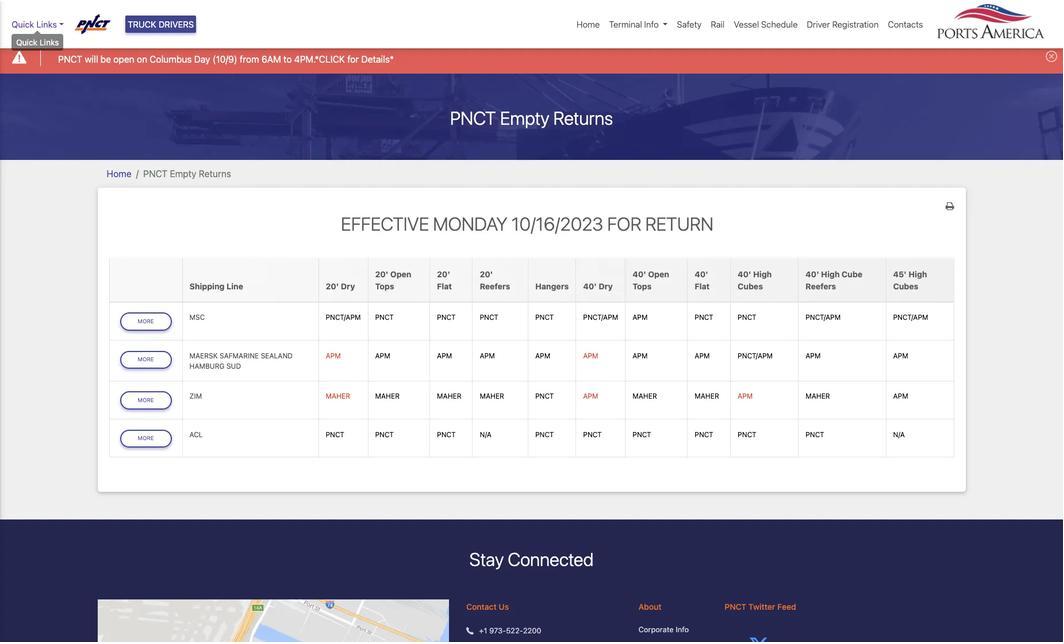 Task type: locate. For each thing, give the bounding box(es) containing it.
1 tops from the left
[[375, 281, 394, 291]]

6am
[[262, 54, 281, 64]]

1 vertical spatial home link
[[107, 168, 132, 179]]

1 horizontal spatial reefers
[[806, 281, 837, 291]]

day
[[194, 54, 210, 64]]

high inside 40' high cube reefers
[[822, 269, 840, 279]]

high
[[754, 269, 772, 279], [822, 269, 840, 279], [909, 269, 928, 279]]

40' high cube reefers
[[806, 269, 863, 291]]

shipping line
[[190, 281, 243, 291]]

cubes inside 45' high cubes
[[894, 281, 919, 291]]

1 horizontal spatial pnct empty returns
[[450, 107, 614, 129]]

1 horizontal spatial high
[[822, 269, 840, 279]]

open inside 40' open tops
[[649, 269, 670, 279]]

cubes right 40' flat
[[738, 281, 764, 291]]

1 horizontal spatial dry
[[599, 281, 613, 291]]

tops inside 40' open tops
[[633, 281, 652, 291]]

0 vertical spatial info
[[645, 19, 659, 29]]

1 n/a from the left
[[480, 430, 492, 439]]

1 open from the left
[[391, 269, 412, 279]]

n/a
[[480, 430, 492, 439], [894, 430, 906, 439]]

+1
[[480, 626, 488, 635]]

apm
[[633, 313, 648, 322], [326, 351, 341, 360], [375, 351, 391, 360], [437, 351, 452, 360], [480, 351, 495, 360], [536, 351, 551, 360], [584, 351, 599, 360], [633, 351, 648, 360], [695, 351, 710, 360], [806, 351, 821, 360], [894, 351, 909, 360], [584, 392, 599, 401], [738, 392, 753, 401], [894, 392, 909, 401]]

40' right 40' flat
[[738, 269, 752, 279]]

vessel schedule
[[734, 19, 798, 29]]

4 more from the top
[[138, 435, 154, 442]]

40' for 40' high cube reefers
[[806, 269, 820, 279]]

cubes down 45'
[[894, 281, 919, 291]]

high for 40' high cube reefers
[[822, 269, 840, 279]]

for
[[608, 213, 642, 235]]

safety
[[677, 19, 702, 29]]

40' inside 40' open tops
[[633, 269, 647, 279]]

truck
[[128, 19, 156, 29]]

6 maher from the left
[[695, 392, 720, 401]]

more button
[[120, 313, 172, 331], [120, 351, 172, 369], [120, 391, 172, 410], [120, 430, 172, 448]]

0 horizontal spatial pnct empty returns
[[143, 168, 231, 179]]

tops
[[375, 281, 394, 291], [633, 281, 652, 291]]

pnct will be open on columbus day (10/9) from 6am to 4pm.*click for details* link
[[58, 52, 394, 66]]

45' high cubes
[[894, 269, 928, 291]]

3 more from the top
[[138, 397, 154, 403]]

1 flat from the left
[[437, 281, 452, 291]]

home link
[[573, 13, 605, 35], [107, 168, 132, 179]]

1 vertical spatial info
[[676, 625, 689, 634]]

maher
[[326, 392, 350, 401], [375, 392, 400, 401], [437, 392, 462, 401], [480, 392, 505, 401], [633, 392, 658, 401], [695, 392, 720, 401], [806, 392, 831, 401]]

returns
[[554, 107, 614, 129], [199, 168, 231, 179]]

20' reefers
[[480, 269, 511, 291]]

1 vertical spatial quick links
[[16, 38, 59, 47]]

0 vertical spatial pnct empty returns
[[450, 107, 614, 129]]

0 horizontal spatial dry
[[341, 281, 355, 291]]

2 more from the top
[[138, 356, 154, 363]]

1 vertical spatial empty
[[170, 168, 197, 179]]

40' right hangers
[[584, 281, 597, 291]]

2 horizontal spatial high
[[909, 269, 928, 279]]

pnct/apm
[[326, 313, 361, 322], [584, 313, 619, 322], [806, 313, 841, 322], [894, 313, 929, 322], [738, 351, 773, 360]]

tops inside 20' open tops
[[375, 281, 394, 291]]

1 cubes from the left
[[738, 281, 764, 291]]

connected
[[508, 549, 594, 570]]

20'
[[375, 269, 389, 279], [437, 269, 451, 279], [480, 269, 493, 279], [326, 281, 339, 291]]

info right terminal
[[645, 19, 659, 29]]

flat left 20' reefers
[[437, 281, 452, 291]]

stay connected
[[470, 549, 594, 570]]

sud
[[227, 362, 241, 370]]

hamburg
[[190, 362, 225, 370]]

(10/9)
[[213, 54, 237, 64]]

0 horizontal spatial home link
[[107, 168, 132, 179]]

0 horizontal spatial info
[[645, 19, 659, 29]]

45'
[[894, 269, 907, 279]]

flat for 40' flat
[[695, 281, 710, 291]]

info
[[645, 19, 659, 29], [676, 625, 689, 634]]

info for corporate info
[[676, 625, 689, 634]]

driver registration link
[[803, 13, 884, 35]]

1 more from the top
[[138, 318, 154, 324]]

2 reefers from the left
[[806, 281, 837, 291]]

1 horizontal spatial info
[[676, 625, 689, 634]]

stay
[[470, 549, 504, 570]]

1 horizontal spatial home
[[577, 19, 600, 29]]

open inside 20' open tops
[[391, 269, 412, 279]]

20' dry
[[326, 281, 355, 291]]

2 dry from the left
[[599, 281, 613, 291]]

0 horizontal spatial reefers
[[480, 281, 511, 291]]

2 more button from the top
[[120, 351, 172, 369]]

1 horizontal spatial cubes
[[894, 281, 919, 291]]

quick inside tooltip
[[16, 38, 37, 47]]

20' for 20' flat
[[437, 269, 451, 279]]

maersk
[[190, 351, 218, 360]]

drivers
[[159, 19, 194, 29]]

high inside 40' high cubes
[[754, 269, 772, 279]]

40' for 40' dry
[[584, 281, 597, 291]]

flat
[[437, 281, 452, 291], [695, 281, 710, 291]]

links down quick links link
[[40, 38, 59, 47]]

cubes inside 40' high cubes
[[738, 281, 764, 291]]

quick down quick links link
[[16, 38, 37, 47]]

0 horizontal spatial open
[[391, 269, 412, 279]]

40' right 40' open tops at the right of the page
[[695, 269, 709, 279]]

quick links inside tooltip
[[16, 38, 59, 47]]

20' inside 20' reefers
[[480, 269, 493, 279]]

rail link
[[707, 13, 730, 35]]

20' inside 20' open tops
[[375, 269, 389, 279]]

dry
[[341, 281, 355, 291], [599, 281, 613, 291]]

3 more button from the top
[[120, 391, 172, 410]]

rail
[[711, 19, 725, 29]]

terminal
[[610, 19, 643, 29]]

0 vertical spatial quick
[[12, 19, 34, 29]]

corporate
[[639, 625, 674, 634]]

1 vertical spatial returns
[[199, 168, 231, 179]]

links up quick links tooltip at the left
[[36, 19, 57, 29]]

contacts
[[889, 19, 924, 29]]

about
[[639, 602, 662, 612]]

0 vertical spatial returns
[[554, 107, 614, 129]]

1 more button from the top
[[120, 313, 172, 331]]

us
[[499, 602, 509, 612]]

1 high from the left
[[754, 269, 772, 279]]

0 horizontal spatial home
[[107, 168, 132, 179]]

20' for 20' reefers
[[480, 269, 493, 279]]

cubes
[[738, 281, 764, 291], [894, 281, 919, 291]]

40' inside 40' high cube reefers
[[806, 269, 820, 279]]

1 horizontal spatial home link
[[573, 13, 605, 35]]

5 maher from the left
[[633, 392, 658, 401]]

20' for 20' dry
[[326, 281, 339, 291]]

more button for msc
[[120, 313, 172, 331]]

open
[[391, 269, 412, 279], [649, 269, 670, 279]]

1 vertical spatial home
[[107, 168, 132, 179]]

links
[[36, 19, 57, 29], [40, 38, 59, 47]]

1 dry from the left
[[341, 281, 355, 291]]

2 n/a from the left
[[894, 430, 906, 439]]

line
[[227, 281, 243, 291]]

tops right 20' dry
[[375, 281, 394, 291]]

0 vertical spatial links
[[36, 19, 57, 29]]

quick links up quick links tooltip at the left
[[12, 19, 57, 29]]

safety link
[[673, 13, 707, 35]]

20' inside 20' flat
[[437, 269, 451, 279]]

reefers
[[480, 281, 511, 291], [806, 281, 837, 291]]

2 maher from the left
[[375, 392, 400, 401]]

3 high from the left
[[909, 269, 928, 279]]

1 vertical spatial pnct empty returns
[[143, 168, 231, 179]]

40' down for at the top of the page
[[633, 269, 647, 279]]

more for zim
[[138, 397, 154, 403]]

high inside 45' high cubes
[[909, 269, 928, 279]]

pnct will be open on columbus day (10/9) from 6am to 4pm.*click for details*
[[58, 54, 394, 64]]

more for msc
[[138, 318, 154, 324]]

more button for acl
[[120, 430, 172, 448]]

pnct empty returns
[[450, 107, 614, 129], [143, 168, 231, 179]]

1 horizontal spatial open
[[649, 269, 670, 279]]

print image
[[946, 201, 955, 210]]

40' left cube
[[806, 269, 820, 279]]

1 horizontal spatial n/a
[[894, 430, 906, 439]]

quick
[[12, 19, 34, 29], [16, 38, 37, 47]]

more
[[138, 318, 154, 324], [138, 356, 154, 363], [138, 397, 154, 403], [138, 435, 154, 442]]

driver
[[808, 19, 831, 29]]

be
[[101, 54, 111, 64]]

1 horizontal spatial empty
[[500, 107, 550, 129]]

2 open from the left
[[649, 269, 670, 279]]

40' inside 40' flat
[[695, 269, 709, 279]]

1 vertical spatial links
[[40, 38, 59, 47]]

flat right 40' open tops at the right of the page
[[695, 281, 710, 291]]

tops right 40' dry
[[633, 281, 652, 291]]

40' for 40' high cubes
[[738, 269, 752, 279]]

open left 20' flat
[[391, 269, 412, 279]]

info right corporate
[[676, 625, 689, 634]]

40' inside 40' high cubes
[[738, 269, 752, 279]]

4 more button from the top
[[120, 430, 172, 448]]

40'
[[633, 269, 647, 279], [695, 269, 709, 279], [738, 269, 752, 279], [806, 269, 820, 279], [584, 281, 597, 291]]

0 horizontal spatial tops
[[375, 281, 394, 291]]

reefers inside 40' high cube reefers
[[806, 281, 837, 291]]

dry left 40' open tops at the right of the page
[[599, 281, 613, 291]]

more for maersk safmarine sealand hamburg sud
[[138, 356, 154, 363]]

2 cubes from the left
[[894, 281, 919, 291]]

quick links down quick links link
[[16, 38, 59, 47]]

2200
[[523, 626, 542, 635]]

0 vertical spatial empty
[[500, 107, 550, 129]]

info for terminal info
[[645, 19, 659, 29]]

dry left 20' open tops
[[341, 281, 355, 291]]

1 horizontal spatial flat
[[695, 281, 710, 291]]

0 horizontal spatial flat
[[437, 281, 452, 291]]

40' high cubes
[[738, 269, 772, 291]]

zim
[[190, 392, 202, 401]]

open left 40' flat
[[649, 269, 670, 279]]

0 horizontal spatial n/a
[[480, 430, 492, 439]]

0 horizontal spatial cubes
[[738, 281, 764, 291]]

high for 40' high cubes
[[754, 269, 772, 279]]

1 maher from the left
[[326, 392, 350, 401]]

quick up quick links tooltip at the left
[[12, 19, 34, 29]]

1 horizontal spatial tops
[[633, 281, 652, 291]]

2 high from the left
[[822, 269, 840, 279]]

msc
[[190, 313, 205, 322]]

1 vertical spatial quick
[[16, 38, 37, 47]]

quick links tooltip
[[12, 30, 64, 55]]

2 flat from the left
[[695, 281, 710, 291]]

0 horizontal spatial high
[[754, 269, 772, 279]]

empty
[[500, 107, 550, 129], [170, 168, 197, 179]]

2 tops from the left
[[633, 281, 652, 291]]

quick links
[[12, 19, 57, 29], [16, 38, 59, 47]]



Task type: describe. For each thing, give the bounding box(es) containing it.
close image
[[1047, 51, 1058, 62]]

twitter
[[749, 602, 776, 612]]

7 maher from the left
[[806, 392, 831, 401]]

0 horizontal spatial returns
[[199, 168, 231, 179]]

522-
[[506, 626, 523, 635]]

more for acl
[[138, 435, 154, 442]]

schedule
[[762, 19, 798, 29]]

to
[[284, 54, 292, 64]]

sealand
[[261, 351, 293, 360]]

return
[[646, 213, 714, 235]]

40' open tops
[[633, 269, 670, 291]]

driver registration
[[808, 19, 879, 29]]

20' flat
[[437, 269, 452, 291]]

quick links link
[[12, 18, 64, 31]]

0 vertical spatial home
[[577, 19, 600, 29]]

+1 973-522-2200 link
[[480, 625, 542, 637]]

pnct will be open on columbus day (10/9) from 6am to 4pm.*click for details* alert
[[0, 42, 1064, 73]]

for
[[348, 54, 359, 64]]

on
[[137, 54, 147, 64]]

open
[[114, 54, 134, 64]]

corporate info
[[639, 625, 689, 634]]

links inside quick links link
[[36, 19, 57, 29]]

1 reefers from the left
[[480, 281, 511, 291]]

20' for 20' open tops
[[375, 269, 389, 279]]

40' dry
[[584, 281, 613, 291]]

will
[[85, 54, 98, 64]]

details*
[[362, 54, 394, 64]]

40' for 40' open tops
[[633, 269, 647, 279]]

0 horizontal spatial empty
[[170, 168, 197, 179]]

flat for 20' flat
[[437, 281, 452, 291]]

tops for 40'
[[633, 281, 652, 291]]

feed
[[778, 602, 797, 612]]

hangers
[[536, 281, 569, 291]]

columbus
[[150, 54, 192, 64]]

more button for maersk safmarine sealand hamburg sud
[[120, 351, 172, 369]]

dry for 20' dry
[[341, 281, 355, 291]]

dry for 40' dry
[[599, 281, 613, 291]]

truck drivers
[[128, 19, 194, 29]]

open for 40' open tops
[[649, 269, 670, 279]]

+1 973-522-2200
[[480, 626, 542, 635]]

vessel schedule link
[[730, 13, 803, 35]]

vessel
[[734, 19, 760, 29]]

tops for 20'
[[375, 281, 394, 291]]

maersk safmarine sealand hamburg sud
[[190, 351, 293, 370]]

truck drivers link
[[125, 16, 196, 33]]

3 maher from the left
[[437, 392, 462, 401]]

0 vertical spatial quick links
[[12, 19, 57, 29]]

from
[[240, 54, 259, 64]]

acl
[[190, 430, 203, 439]]

effective monday 10/16/2023 for return
[[341, 213, 714, 235]]

973-
[[490, 626, 506, 635]]

contact us
[[467, 602, 509, 612]]

40' flat
[[695, 269, 710, 291]]

4 maher from the left
[[480, 392, 505, 401]]

corporate info link
[[639, 624, 708, 635]]

40' for 40' flat
[[695, 269, 709, 279]]

open for 20' open tops
[[391, 269, 412, 279]]

terminal info link
[[605, 13, 673, 35]]

pnct inside alert
[[58, 54, 82, 64]]

1 horizontal spatial returns
[[554, 107, 614, 129]]

registration
[[833, 19, 879, 29]]

20' open tops
[[375, 269, 412, 291]]

cubes for 40'
[[738, 281, 764, 291]]

high for 45' high cubes
[[909, 269, 928, 279]]

contacts link
[[884, 13, 928, 35]]

monday
[[433, 213, 508, 235]]

cube
[[842, 269, 863, 279]]

cubes for 45'
[[894, 281, 919, 291]]

terminal info
[[610, 19, 659, 29]]

4pm.*click
[[294, 54, 345, 64]]

links inside quick links tooltip
[[40, 38, 59, 47]]

contact
[[467, 602, 497, 612]]

more button for zim
[[120, 391, 172, 410]]

pnct twitter feed
[[725, 602, 797, 612]]

safmarine
[[220, 351, 259, 360]]

effective
[[341, 213, 429, 235]]

0 vertical spatial home link
[[573, 13, 605, 35]]

shipping
[[190, 281, 225, 291]]

10/16/2023
[[512, 213, 604, 235]]



Task type: vqa. For each thing, say whether or not it's contained in the screenshot.
ENTER NUMBERS HERE (EACH ON SEPARATE LINE FOR MULTIPLE UP TO 20)
no



